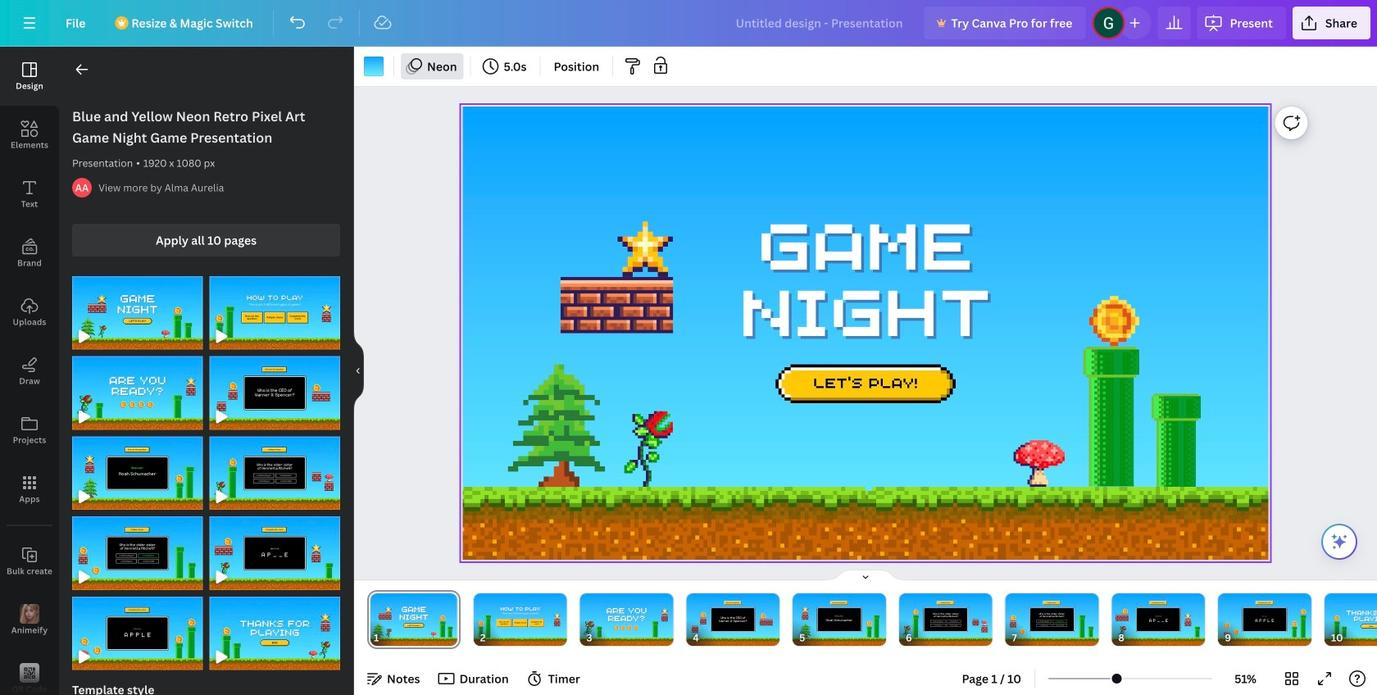 Task type: vqa. For each thing, say whether or not it's contained in the screenshot.
from in the ALLOW CANVA TO ENRICH MY PROFILE BY COLLECTING ADDITIONAL INFORMATION ABOUT ME FROM THIRD- PARTY PROVIDERS SO CANVA CAN OFFER ME A MORE PERSONALIZED EXPERIENCE AND TAILORED RECOMMENDATIONS.
no



Task type: describe. For each thing, give the bounding box(es) containing it.
alma aurelia element
[[72, 178, 92, 198]]

page 1 image
[[367, 594, 461, 646]]

canva assistant image
[[1330, 532, 1350, 552]]

hide pages image
[[827, 569, 905, 582]]

alma aurelia image
[[72, 178, 92, 198]]

Design title text field
[[723, 7, 918, 39]]

main menu bar
[[0, 0, 1378, 47]]

hide image
[[353, 332, 364, 410]]

Page title text field
[[386, 630, 393, 646]]

Zoom button
[[1219, 666, 1273, 692]]



Task type: locate. For each thing, give the bounding box(es) containing it.
blue and yellow neon retro pixel art game night game presentation element
[[72, 276, 203, 350], [210, 276, 340, 350], [72, 356, 203, 430], [210, 356, 340, 430], [72, 437, 203, 510], [210, 437, 340, 510], [72, 517, 203, 590], [210, 517, 340, 590], [72, 597, 203, 670], [210, 597, 340, 670]]

side panel tab list
[[0, 47, 59, 695]]

linear gradient 180°: #00a2ff, #6beffe image
[[364, 57, 384, 76], [364, 57, 384, 76]]



